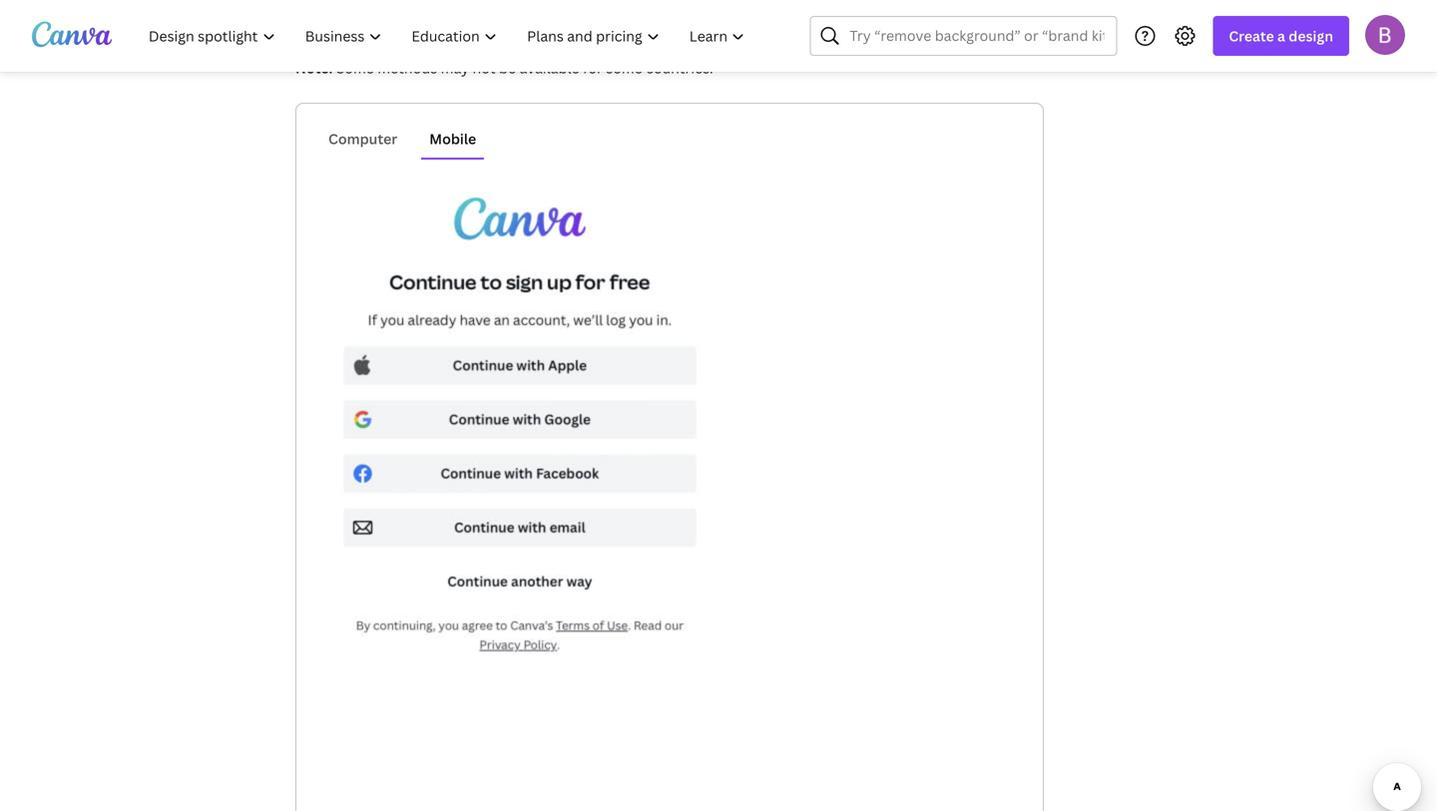 Task type: vqa. For each thing, say whether or not it's contained in the screenshot.
try "remove background" or "brand kit" Search Box
yes



Task type: describe. For each thing, give the bounding box(es) containing it.
create a design button
[[1213, 16, 1349, 56]]

mobile button
[[421, 120, 484, 158]]

a
[[1277, 26, 1285, 45]]

create a design
[[1229, 26, 1333, 45]]

may
[[441, 58, 469, 77]]

for
[[583, 58, 603, 77]]

not
[[473, 58, 496, 77]]

some
[[606, 58, 642, 77]]

mobile
[[429, 129, 476, 148]]

countries.
[[646, 58, 713, 77]]



Task type: locate. For each thing, give the bounding box(es) containing it.
computer button
[[320, 120, 405, 158]]

available
[[519, 58, 579, 77]]

note:
[[295, 58, 333, 77]]

top level navigation element
[[136, 16, 762, 56]]

some
[[336, 58, 374, 77]]

create
[[1229, 26, 1274, 45]]

methods
[[378, 58, 437, 77]]

bob builder image
[[1365, 15, 1405, 55]]

note: some methods may not be available for some countries.
[[295, 58, 713, 77]]

design
[[1289, 26, 1333, 45]]

be
[[499, 58, 516, 77]]

Try "remove background" or "brand kit" search field
[[850, 17, 1104, 55]]

computer
[[328, 129, 397, 148]]



